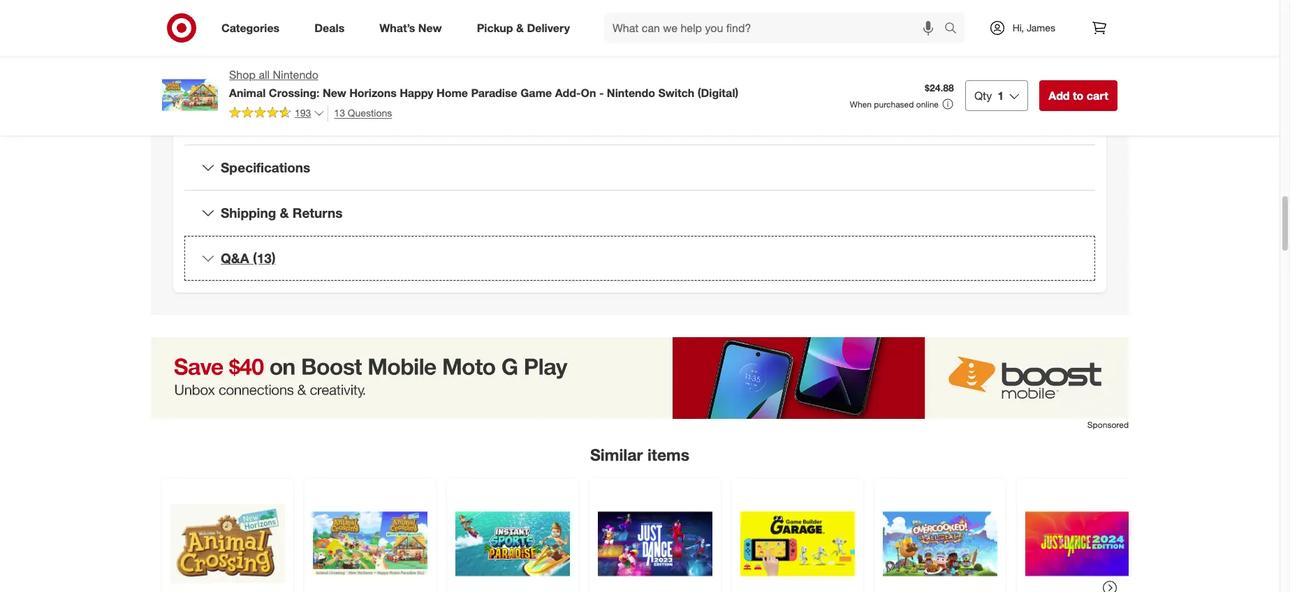 Task type: vqa. For each thing, say whether or not it's contained in the screenshot.
Interest Based Ads
no



Task type: describe. For each thing, give the bounding box(es) containing it.
overcooked! all you can eat - nintendo switch (digital) image
[[883, 487, 998, 593]]

animal
[[229, 86, 266, 100]]

add-
[[555, 86, 581, 100]]

just dance 2023 edition - nintendo switch (digital) image
[[598, 487, 713, 593]]

qty 1
[[975, 89, 1004, 103]]

on
[[581, 86, 596, 100]]

cart
[[1087, 89, 1109, 103]]

more
[[788, 42, 811, 54]]

nintendo down "personally-"
[[686, 98, 727, 110]]

deals link
[[303, 13, 362, 43]]

resort
[[778, 70, 804, 82]]

membership
[[792, 98, 847, 110]]

categories
[[221, 21, 280, 35]]

internet
[[733, 112, 767, 124]]

personally-
[[686, 70, 734, 82]]

2 horizontal spatial online
[[917, 99, 939, 110]]

search button
[[938, 13, 972, 46]]

horizons
[[349, 86, 397, 100]]

0 vertical spatial photos
[[725, 28, 755, 40]]

and inside '*any nintendo switch online membership (sold separately) and nintendo account required for online features. internet access required for online features.'
[[924, 98, 941, 110]]

pickup
[[477, 21, 513, 35]]

& for pickup
[[516, 21, 524, 35]]

james
[[1027, 22, 1056, 34]]

advertisement region
[[151, 337, 1129, 419]]

0 horizontal spatial other
[[664, 56, 687, 68]]

0 vertical spatial with
[[776, 0, 794, 12]]

theirs
[[885, 70, 909, 82]]

13 questions
[[334, 107, 392, 119]]

and right the app
[[1005, 56, 1022, 68]]

using
[[724, 56, 747, 68]]

0 vertical spatial tour
[[1065, 56, 1082, 68]]

and down the app
[[999, 70, 1015, 82]]

1 horizontal spatial online
[[857, 112, 883, 124]]

separately)
[[874, 98, 922, 110]]

(13)
[[253, 250, 276, 266]]

returns
[[293, 205, 343, 221]]

share your masterpieces with friends
[[664, 0, 827, 12]]

islands
[[806, 70, 837, 82]]

1
[[998, 89, 1004, 103]]

go
[[851, 70, 862, 82]]

vacation
[[896, 42, 933, 54]]

portfolio.
[[925, 28, 964, 40]]

for inside 'take in-game photos of your designs and add them to your portfolio. show them to other characters and you may get more requests to create vacation homes! share the photos with other players using the in-game showroom* in the happy home network app and they can tour your personally-designed resort islands or go tour theirs for some relaxation and inspiration.'
[[912, 70, 924, 82]]

inspiration.
[[1018, 70, 1065, 82]]

online
[[762, 98, 790, 110]]

0 horizontal spatial share
[[664, 0, 689, 12]]

hi, james
[[1013, 22, 1056, 34]]

sponsored
[[1088, 420, 1129, 430]]

similar items
[[590, 445, 690, 464]]

with inside 'take in-game photos of your designs and add them to your portfolio. show them to other characters and you may get more requests to create vacation homes! share the photos with other players using the in-game showroom* in the happy home network app and they can tour your personally-designed resort islands or go tour theirs for some relaxation and inspiration.'
[[1048, 42, 1066, 54]]

take
[[664, 28, 683, 40]]

what's new
[[380, 21, 442, 35]]

may
[[750, 42, 769, 54]]

happy inside shop all nintendo animal crossing: new horizons happy home paradise game add-on - nintendo switch (digital)
[[400, 86, 434, 100]]

1 vertical spatial tour
[[865, 70, 882, 82]]

2 features. from the left
[[886, 112, 923, 124]]

nintendo down $24.88
[[944, 98, 984, 110]]

delivery
[[527, 21, 570, 35]]

image of animal crossing: new horizons happy home paradise game add-on - nintendo switch (digital) image
[[162, 67, 218, 123]]

q&a (13)
[[221, 250, 276, 266]]

when
[[850, 99, 872, 110]]

game
[[521, 86, 552, 100]]

to up create
[[892, 28, 900, 40]]

to inside button
[[1073, 89, 1084, 103]]

13 questions link
[[328, 105, 392, 121]]

to down add
[[854, 42, 863, 54]]

switch inside shop all nintendo animal crossing: new horizons happy home paradise game add-on - nintendo switch (digital)
[[659, 86, 695, 100]]

pickup & delivery
[[477, 21, 570, 35]]

showroom*
[[805, 56, 856, 68]]

categories link
[[210, 13, 297, 43]]

show
[[966, 28, 991, 40]]

your up "*any"
[[664, 70, 683, 82]]

your left the 'masterpieces'
[[692, 0, 711, 12]]

(sold
[[850, 98, 871, 110]]

all
[[259, 68, 270, 82]]

create
[[866, 42, 893, 54]]

0 vertical spatial required
[[1026, 98, 1062, 110]]

shop all nintendo animal crossing: new horizons happy home paradise game add-on - nintendo switch (digital)
[[229, 68, 739, 100]]

0 horizontal spatial in-
[[686, 28, 698, 40]]

items
[[648, 445, 690, 464]]

and left 'you'
[[713, 42, 729, 54]]

*any
[[664, 98, 684, 110]]

0 horizontal spatial the
[[750, 56, 764, 68]]

relaxation
[[954, 70, 996, 82]]

0 horizontal spatial online
[[664, 112, 690, 124]]

What can we help you find? suggestions appear below search field
[[604, 13, 948, 43]]

to up "they"
[[1019, 28, 1027, 40]]

qty
[[975, 89, 992, 103]]

designed
[[734, 70, 775, 82]]

& for shipping
[[280, 205, 289, 221]]

can
[[1046, 56, 1062, 68]]

(digital)
[[698, 86, 739, 100]]

q&a
[[221, 250, 249, 266]]

-
[[599, 86, 604, 100]]

they
[[1024, 56, 1043, 68]]

add
[[1049, 89, 1070, 103]]

1 horizontal spatial other
[[1030, 28, 1053, 40]]

what's new link
[[368, 13, 460, 43]]

specifications button
[[184, 146, 1096, 190]]



Task type: locate. For each thing, give the bounding box(es) containing it.
photos up 'you'
[[725, 28, 755, 40]]

search
[[938, 22, 972, 36]]

crossing:
[[269, 86, 320, 100]]

for left cart
[[1065, 98, 1077, 110]]

game up resort at the right of the page
[[778, 56, 802, 68]]

1 vertical spatial required
[[803, 112, 840, 124]]

new inside shop all nintendo animal crossing: new horizons happy home paradise game add-on - nintendo switch (digital)
[[323, 86, 346, 100]]

switch down "personally-"
[[659, 86, 695, 100]]

for down the (sold
[[842, 112, 854, 124]]

your
[[692, 0, 711, 12], [769, 28, 788, 40], [903, 28, 922, 40], [664, 70, 683, 82]]

required down inspiration.
[[1026, 98, 1062, 110]]

0 horizontal spatial photos
[[725, 28, 755, 40]]

online down $24.88
[[917, 99, 939, 110]]

0 horizontal spatial switch
[[659, 86, 695, 100]]

0 horizontal spatial &
[[280, 205, 289, 221]]

you
[[732, 42, 748, 54]]

0 horizontal spatial tour
[[865, 70, 882, 82]]

home inside 'take in-game photos of your designs and add them to your portfolio. show them to other characters and you may get more requests to create vacation homes! share the photos with other players using the in-game showroom* in the happy home network app and they can tour your personally-designed resort islands or go tour theirs for some relaxation and inspiration.'
[[917, 56, 943, 68]]

2 them from the left
[[994, 28, 1016, 40]]

access
[[770, 112, 800, 124]]

0 vertical spatial new
[[418, 21, 442, 35]]

the up the app
[[999, 42, 1012, 54]]

specifications
[[221, 160, 310, 176]]

share inside 'take in-game photos of your designs and add them to your portfolio. show them to other characters and you may get more requests to create vacation homes! share the photos with other players using the in-game showroom* in the happy home network app and they can tour your personally-designed resort islands or go tour theirs for some relaxation and inspiration.'
[[970, 42, 996, 54]]

network
[[946, 56, 983, 68]]

your up vacation
[[903, 28, 922, 40]]

characters
[[664, 42, 710, 54]]

0 vertical spatial in-
[[686, 28, 698, 40]]

app
[[986, 56, 1002, 68]]

happy right horizons
[[400, 86, 434, 100]]

and down $24.88
[[924, 98, 941, 110]]

nintendo right -
[[607, 86, 655, 100]]

add
[[847, 28, 864, 40]]

2 horizontal spatial the
[[999, 42, 1012, 54]]

with
[[776, 0, 794, 12], [1048, 42, 1066, 54]]

and up requests
[[828, 28, 844, 40]]

q&a (13) button
[[184, 236, 1096, 281]]

0 vertical spatial game
[[698, 28, 722, 40]]

share down show
[[970, 42, 996, 54]]

with up 'can'
[[1048, 42, 1066, 54]]

1 horizontal spatial required
[[1026, 98, 1062, 110]]

other down characters on the top of the page
[[664, 56, 687, 68]]

other right hi,
[[1030, 28, 1053, 40]]

them up create
[[867, 28, 889, 40]]

required
[[1026, 98, 1062, 110], [803, 112, 840, 124]]

friends
[[797, 0, 827, 12]]

what's
[[380, 21, 415, 35]]

shipping
[[221, 205, 276, 221]]

similar
[[590, 445, 643, 464]]

1 horizontal spatial switch
[[729, 98, 759, 110]]

for left some
[[912, 70, 924, 82]]

designs
[[791, 28, 825, 40]]

and
[[828, 28, 844, 40], [713, 42, 729, 54], [1005, 56, 1022, 68], [999, 70, 1015, 82], [924, 98, 941, 110]]

in- down 'get'
[[766, 56, 778, 68]]

the right the in
[[869, 56, 883, 68]]

hi,
[[1013, 22, 1024, 34]]

them
[[867, 28, 889, 40], [994, 28, 1016, 40]]

1 them from the left
[[867, 28, 889, 40]]

0 horizontal spatial them
[[867, 28, 889, 40]]

0 vertical spatial &
[[516, 21, 524, 35]]

to right add on the top of page
[[1073, 89, 1084, 103]]

just dance 2024 edition - nintendo switch (digital) image
[[1026, 487, 1140, 593]]

add to cart
[[1049, 89, 1109, 103]]

0 horizontal spatial new
[[323, 86, 346, 100]]

switch up internet on the top of the page
[[729, 98, 759, 110]]

1 horizontal spatial photos
[[1015, 42, 1046, 54]]

0 vertical spatial home
[[917, 56, 943, 68]]

& inside shipping & returns dropdown button
[[280, 205, 289, 221]]

1 vertical spatial for
[[1065, 98, 1077, 110]]

online down "*any"
[[664, 112, 690, 124]]

1 vertical spatial with
[[1048, 42, 1066, 54]]

the up designed
[[750, 56, 764, 68]]

online
[[917, 99, 939, 110], [664, 112, 690, 124], [857, 112, 883, 124]]

1 vertical spatial in-
[[766, 56, 778, 68]]

tour
[[1065, 56, 1082, 68], [865, 70, 882, 82]]

1 horizontal spatial share
[[970, 42, 996, 54]]

photos
[[725, 28, 755, 40], [1015, 42, 1046, 54]]

1 horizontal spatial happy
[[886, 56, 914, 68]]

get
[[772, 42, 786, 54]]

1 vertical spatial photos
[[1015, 42, 1046, 54]]

share up take
[[664, 0, 689, 12]]

0 horizontal spatial for
[[842, 112, 854, 124]]

1 features. from the left
[[693, 112, 730, 124]]

0 horizontal spatial features.
[[693, 112, 730, 124]]

0 vertical spatial happy
[[886, 56, 914, 68]]

add to cart button
[[1040, 80, 1118, 111]]

other
[[1030, 28, 1053, 40], [664, 56, 687, 68]]

home up some
[[917, 56, 943, 68]]

animal crossing: new horizons bundle - nintendo switch (digital) image
[[313, 487, 428, 593]]

1 vertical spatial share
[[970, 42, 996, 54]]

switch inside '*any nintendo switch online membership (sold separately) and nintendo account required for online features. internet access required for online features.'
[[729, 98, 759, 110]]

in- up characters on the top of the page
[[686, 28, 698, 40]]

take in-game photos of your designs and add them to your portfolio. show them to other characters and you may get more requests to create vacation homes! share the photos with other players using the in-game showroom* in the happy home network app and they can tour your personally-designed resort islands or go tour theirs for some relaxation and inspiration.
[[664, 28, 1082, 82]]

1 horizontal spatial new
[[418, 21, 442, 35]]

1 vertical spatial happy
[[400, 86, 434, 100]]

home
[[917, 56, 943, 68], [437, 86, 468, 100]]

of
[[758, 28, 766, 40]]

*any nintendo switch online membership (sold separately) and nintendo account required for online features. internet access required for online features.
[[664, 98, 1077, 124]]

in-
[[686, 28, 698, 40], [766, 56, 778, 68]]

1 horizontal spatial home
[[917, 56, 943, 68]]

1 horizontal spatial with
[[1048, 42, 1066, 54]]

some
[[927, 70, 951, 82]]

happy
[[886, 56, 914, 68], [400, 86, 434, 100]]

or
[[840, 70, 848, 82]]

photos up "they"
[[1015, 42, 1046, 54]]

shipping & returns button
[[184, 191, 1096, 235]]

1 horizontal spatial tour
[[1065, 56, 1082, 68]]

1 horizontal spatial &
[[516, 21, 524, 35]]

1 horizontal spatial them
[[994, 28, 1016, 40]]

0 vertical spatial for
[[912, 70, 924, 82]]

0 horizontal spatial happy
[[400, 86, 434, 100]]

2 vertical spatial for
[[842, 112, 854, 124]]

0 horizontal spatial game
[[698, 28, 722, 40]]

0 horizontal spatial home
[[437, 86, 468, 100]]

2 horizontal spatial for
[[1065, 98, 1077, 110]]

0 vertical spatial share
[[664, 0, 689, 12]]

shop
[[229, 68, 256, 82]]

1 horizontal spatial game
[[778, 56, 802, 68]]

home left paradise
[[437, 86, 468, 100]]

homes!
[[935, 42, 968, 54]]

in
[[859, 56, 866, 68]]

deals
[[315, 21, 345, 35]]

account
[[986, 98, 1023, 110]]

required down membership
[[803, 112, 840, 124]]

1 vertical spatial new
[[323, 86, 346, 100]]

features. down separately)
[[886, 112, 923, 124]]

game builder garage - nintendo switch (digital) image
[[741, 487, 855, 593]]

tour right 'can'
[[1065, 56, 1082, 68]]

happy up "theirs" at the top right
[[886, 56, 914, 68]]

nintendo
[[273, 68, 319, 82], [607, 86, 655, 100], [686, 98, 727, 110], [944, 98, 984, 110]]

1 horizontal spatial in-
[[766, 56, 778, 68]]

0 vertical spatial other
[[1030, 28, 1053, 40]]

with up what can we help you find? suggestions appear below search field
[[776, 0, 794, 12]]

your up 'get'
[[769, 28, 788, 40]]

the
[[999, 42, 1012, 54], [750, 56, 764, 68], [869, 56, 883, 68]]

1 vertical spatial home
[[437, 86, 468, 100]]

when purchased online
[[850, 99, 939, 110]]

features. down "(digital)"
[[693, 112, 730, 124]]

1 vertical spatial other
[[664, 56, 687, 68]]

animal crossing: new horizons - nintendo switch (digital) image
[[170, 487, 285, 593]]

1 vertical spatial &
[[280, 205, 289, 221]]

online down when
[[857, 112, 883, 124]]

0 horizontal spatial required
[[803, 112, 840, 124]]

& left 'returns'
[[280, 205, 289, 221]]

share
[[664, 0, 689, 12], [970, 42, 996, 54]]

them right show
[[994, 28, 1016, 40]]

$24.88
[[925, 82, 954, 94]]

questions
[[348, 107, 392, 119]]

new right what's
[[418, 21, 442, 35]]

1 vertical spatial game
[[778, 56, 802, 68]]

1 horizontal spatial for
[[912, 70, 924, 82]]

13
[[334, 107, 345, 119]]

&
[[516, 21, 524, 35], [280, 205, 289, 221]]

nintendo up crossing:
[[273, 68, 319, 82]]

home inside shop all nintendo animal crossing: new horizons happy home paradise game add-on - nintendo switch (digital)
[[437, 86, 468, 100]]

paradise
[[471, 86, 518, 100]]

1 horizontal spatial features.
[[886, 112, 923, 124]]

shipping & returns
[[221, 205, 343, 221]]

0 horizontal spatial with
[[776, 0, 794, 12]]

pickup & delivery link
[[465, 13, 588, 43]]

happy inside 'take in-game photos of your designs and add them to your portfolio. show them to other characters and you may get more requests to create vacation homes! share the photos with other players using the in-game showroom* in the happy home network app and they can tour your personally-designed resort islands or go tour theirs for some relaxation and inspiration.'
[[886, 56, 914, 68]]

to
[[892, 28, 900, 40], [1019, 28, 1027, 40], [854, 42, 863, 54], [1073, 89, 1084, 103]]

& right pickup
[[516, 21, 524, 35]]

instant sports paradise - nintendo switch (digital) image
[[456, 487, 570, 593]]

new up 13
[[323, 86, 346, 100]]

tour right go
[[865, 70, 882, 82]]

similar items region
[[151, 337, 1149, 593]]

game up characters on the top of the page
[[698, 28, 722, 40]]

& inside "pickup & delivery" link
[[516, 21, 524, 35]]

masterpieces
[[714, 0, 773, 12]]

for
[[912, 70, 924, 82], [1065, 98, 1077, 110], [842, 112, 854, 124]]

1 horizontal spatial the
[[869, 56, 883, 68]]

players
[[689, 56, 721, 68]]

requests
[[814, 42, 852, 54]]



